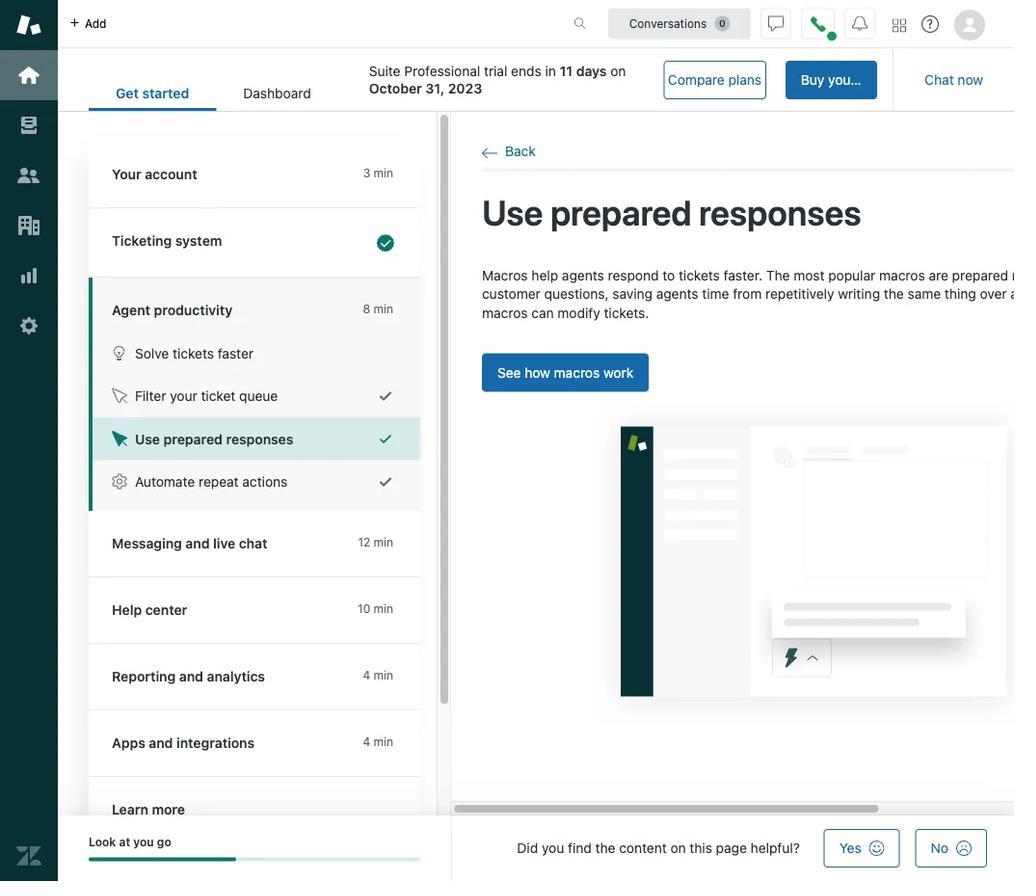 Task type: describe. For each thing, give the bounding box(es) containing it.
your for buy
[[828, 72, 856, 88]]

and for analytics
[[179, 669, 203, 685]]

tab list containing get started
[[89, 75, 338, 111]]

compare plans
[[668, 72, 762, 88]]

suite
[[369, 63, 401, 79]]

yes
[[840, 840, 862, 856]]

account
[[145, 166, 197, 182]]

page
[[716, 840, 747, 856]]

are
[[929, 267, 949, 283]]

chat
[[239, 536, 268, 552]]

center
[[145, 602, 187, 618]]

the
[[595, 840, 616, 856]]

get
[[116, 85, 139, 101]]

professional
[[404, 63, 480, 79]]

use inside content-title region
[[482, 192, 543, 233]]

4 for reporting and analytics
[[363, 669, 370, 682]]

progress-bar progress bar
[[89, 858, 420, 861]]

apps
[[112, 735, 145, 751]]

most
[[794, 267, 825, 283]]

4 min for integrations
[[363, 735, 393, 749]]

3 min
[[363, 166, 393, 180]]

your account heading
[[89, 142, 420, 208]]

customers image
[[16, 163, 41, 188]]

more
[[152, 802, 185, 818]]

zendesk image
[[16, 844, 41, 869]]

reporting
[[112, 669, 176, 685]]

agents
[[562, 267, 604, 283]]

views image
[[16, 113, 41, 138]]

add
[[85, 17, 107, 30]]

filter
[[135, 388, 166, 404]]

min for your account
[[374, 166, 393, 180]]

automate repeat actions button
[[93, 460, 420, 503]]

content-title region
[[482, 190, 1014, 235]]

days
[[576, 63, 607, 79]]

admin image
[[16, 313, 41, 338]]

dashboard
[[243, 85, 311, 101]]

yes button
[[824, 829, 900, 868]]

learn more
[[112, 802, 185, 818]]

no button
[[916, 829, 987, 868]]

11
[[560, 63, 573, 79]]

go
[[157, 836, 171, 849]]

solve
[[135, 345, 169, 361]]

0 horizontal spatial you
[[133, 836, 154, 849]]

button displays agent's chat status as invisible. image
[[769, 16, 784, 31]]

suite professional trial ends in 11 days on october 31, 2023
[[369, 63, 626, 96]]

see how macros work button
[[482, 353, 649, 392]]

responses inside use prepared responses button
[[226, 431, 293, 447]]

find
[[568, 840, 592, 856]]

did
[[517, 840, 538, 856]]

did you find the content on this page helpful?
[[517, 840, 800, 856]]

work
[[604, 364, 634, 380]]

trial for professional
[[484, 63, 508, 79]]

in
[[545, 63, 556, 79]]

chat now
[[925, 72, 984, 88]]

integrations
[[177, 735, 255, 751]]

macros
[[482, 267, 528, 283]]

get started
[[116, 85, 189, 101]]

31,
[[426, 81, 445, 96]]

notifications image
[[852, 16, 868, 31]]

section containing suite professional trial ends in
[[354, 61, 883, 99]]

filter your ticket queue button
[[93, 375, 420, 418]]

solve tickets faster button
[[93, 332, 420, 375]]

responses inside content-title region
[[699, 192, 862, 233]]

10
[[358, 602, 370, 616]]

at
[[119, 836, 130, 849]]

conversations button
[[608, 8, 751, 39]]

system
[[175, 233, 222, 249]]

faster
[[218, 345, 254, 361]]

add button
[[58, 0, 118, 47]]

macros inside see how macros work button
[[554, 364, 600, 380]]

filter your ticket queue
[[135, 388, 278, 404]]

8
[[363, 302, 370, 316]]

4 for apps and integrations
[[363, 735, 370, 749]]

prepared inside the macros help agents respond to tickets faster. the most popular macros are prepared r
[[952, 267, 1009, 283]]

min for reporting and analytics
[[374, 669, 393, 682]]

repeat
[[199, 474, 239, 490]]

respond
[[608, 267, 659, 283]]

ticketing system
[[112, 233, 222, 249]]

min for agent productivity
[[374, 302, 393, 316]]

indicates location on zendesk screen where macros can be selected. image
[[591, 397, 1014, 726]]

look at you go
[[89, 836, 171, 849]]

help
[[532, 267, 558, 283]]

your for filter
[[170, 388, 197, 404]]

the
[[766, 267, 790, 283]]

compare
[[668, 72, 725, 88]]

agent
[[112, 302, 150, 318]]

tickets inside button
[[173, 345, 214, 361]]

zendesk support image
[[16, 13, 41, 38]]

conversations
[[629, 17, 707, 30]]

agent productivity
[[112, 302, 233, 318]]

get help image
[[922, 15, 939, 33]]

helpful?
[[751, 840, 800, 856]]

help
[[112, 602, 142, 618]]

use prepared responses button
[[93, 418, 420, 460]]

content
[[619, 840, 667, 856]]

this
[[690, 840, 712, 856]]

queue
[[239, 388, 278, 404]]



Task type: locate. For each thing, give the bounding box(es) containing it.
0 vertical spatial on
[[611, 63, 626, 79]]

use prepared responses inside button
[[135, 431, 293, 447]]

1 vertical spatial macros
[[554, 364, 600, 380]]

2 horizontal spatial prepared
[[952, 267, 1009, 283]]

trial inside suite professional trial ends in 11 days on october 31, 2023
[[484, 63, 508, 79]]

main element
[[0, 0, 58, 881]]

tickets right "solve"
[[173, 345, 214, 361]]

1 4 from the top
[[363, 669, 370, 682]]

macros help agents respond to tickets faster. the most popular macros are prepared r
[[482, 267, 1014, 321]]

4 min from the top
[[374, 602, 393, 616]]

use down back button
[[482, 192, 543, 233]]

plans
[[729, 72, 762, 88]]

ticketing
[[112, 233, 172, 249]]

your account
[[112, 166, 197, 182]]

dashboard tab
[[216, 75, 338, 111]]

1 horizontal spatial responses
[[699, 192, 862, 233]]

1 vertical spatial 4
[[363, 735, 370, 749]]

use prepared responses
[[482, 192, 862, 233], [135, 431, 293, 447]]

your
[[112, 166, 141, 182]]

0 horizontal spatial your
[[170, 388, 197, 404]]

min for help center
[[374, 602, 393, 616]]

1 horizontal spatial trial
[[860, 72, 883, 88]]

4 min for analytics
[[363, 669, 393, 682]]

0 horizontal spatial macros
[[554, 364, 600, 380]]

apps and integrations
[[112, 735, 255, 751]]

prepared inside content-title region
[[551, 192, 692, 233]]

0 vertical spatial prepared
[[551, 192, 692, 233]]

1 horizontal spatial use prepared responses
[[482, 192, 862, 233]]

0 horizontal spatial use
[[135, 431, 160, 447]]

popular
[[829, 267, 876, 283]]

tab list
[[89, 75, 338, 111]]

and
[[186, 536, 210, 552], [179, 669, 203, 685], [149, 735, 173, 751]]

buy your trial
[[801, 72, 883, 88]]

2 min from the top
[[374, 302, 393, 316]]

footer containing did you find the content on this page helpful?
[[58, 816, 1014, 881]]

look
[[89, 836, 116, 849]]

prepared down filter your ticket queue
[[164, 431, 223, 447]]

3 min from the top
[[374, 536, 393, 549]]

buy your trial button
[[786, 61, 883, 99]]

1 horizontal spatial on
[[671, 840, 686, 856]]

tickets inside the macros help agents respond to tickets faster. the most popular macros are prepared r
[[679, 267, 720, 283]]

no
[[931, 840, 949, 856]]

prepared up respond
[[551, 192, 692, 233]]

2 4 min from the top
[[363, 735, 393, 749]]

0 horizontal spatial responses
[[226, 431, 293, 447]]

section
[[354, 61, 883, 99]]

use prepared responses inside content-title region
[[482, 192, 862, 233]]

zendesk products image
[[893, 19, 906, 32]]

ends
[[511, 63, 542, 79]]

min for messaging and live chat
[[374, 536, 393, 549]]

progress bar image
[[89, 858, 236, 861]]

1 vertical spatial your
[[170, 388, 197, 404]]

prepared
[[551, 192, 692, 233], [952, 267, 1009, 283], [164, 431, 223, 447]]

4
[[363, 669, 370, 682], [363, 735, 370, 749]]

0 horizontal spatial tickets
[[173, 345, 214, 361]]

1 horizontal spatial your
[[828, 72, 856, 88]]

how
[[525, 364, 550, 380]]

solve tickets faster
[[135, 345, 254, 361]]

region containing macros help agents respond to tickets faster. the most popular macros are prepared r
[[482, 266, 1014, 731]]

get started image
[[16, 63, 41, 88]]

1 vertical spatial tickets
[[173, 345, 214, 361]]

use inside button
[[135, 431, 160, 447]]

5 min from the top
[[374, 669, 393, 682]]

to
[[663, 267, 675, 283]]

0 horizontal spatial trial
[[484, 63, 508, 79]]

use down filter
[[135, 431, 160, 447]]

messaging and live chat
[[112, 536, 268, 552]]

responses down queue
[[226, 431, 293, 447]]

automate
[[135, 474, 195, 490]]

1 vertical spatial and
[[179, 669, 203, 685]]

12 min
[[358, 536, 393, 549]]

chat
[[925, 72, 954, 88]]

0 vertical spatial and
[[186, 536, 210, 552]]

reporting and analytics
[[112, 669, 265, 685]]

and left 'live'
[[186, 536, 210, 552]]

tickets
[[679, 267, 720, 283], [173, 345, 214, 361]]

2 4 from the top
[[363, 735, 370, 749]]

0 horizontal spatial use prepared responses
[[135, 431, 293, 447]]

1 horizontal spatial you
[[542, 840, 564, 856]]

now
[[958, 72, 984, 88]]

0 vertical spatial 4 min
[[363, 669, 393, 682]]

automate repeat actions
[[135, 474, 288, 490]]

region
[[482, 266, 1014, 731]]

1 horizontal spatial tickets
[[679, 267, 720, 283]]

1 horizontal spatial use
[[482, 192, 543, 233]]

0 vertical spatial tickets
[[679, 267, 720, 283]]

and left the analytics
[[179, 669, 203, 685]]

1 vertical spatial on
[[671, 840, 686, 856]]

8 min
[[363, 302, 393, 316]]

October 31, 2023 text field
[[369, 81, 482, 96]]

min for apps and integrations
[[374, 735, 393, 749]]

2023
[[448, 81, 482, 96]]

2 vertical spatial prepared
[[164, 431, 223, 447]]

your right filter
[[170, 388, 197, 404]]

trial inside button
[[860, 72, 883, 88]]

6 min from the top
[[374, 735, 393, 749]]

october
[[369, 81, 422, 96]]

actions
[[242, 474, 288, 490]]

trial down notifications icon
[[860, 72, 883, 88]]

1 vertical spatial use
[[135, 431, 160, 447]]

started
[[142, 85, 189, 101]]

macros right how
[[554, 364, 600, 380]]

and for integrations
[[149, 735, 173, 751]]

see
[[498, 364, 521, 380]]

on right days
[[611, 63, 626, 79]]

macros left the 'are' on the right top of the page
[[880, 267, 925, 283]]

your
[[828, 72, 856, 88], [170, 388, 197, 404]]

0 horizontal spatial prepared
[[164, 431, 223, 447]]

1 horizontal spatial prepared
[[551, 192, 692, 233]]

you right at
[[133, 836, 154, 849]]

prepared inside button
[[164, 431, 223, 447]]

ticket
[[201, 388, 236, 404]]

1 min from the top
[[374, 166, 393, 180]]

r
[[1012, 267, 1014, 283]]

learn more button
[[89, 777, 417, 843]]

prepared left 'r'
[[952, 267, 1009, 283]]

back button
[[482, 143, 536, 160]]

use prepared responses up to
[[482, 192, 862, 233]]

responses
[[699, 192, 862, 233], [226, 431, 293, 447]]

tickets right to
[[679, 267, 720, 283]]

0 vertical spatial your
[[828, 72, 856, 88]]

chat now button
[[909, 61, 999, 99]]

trial for your
[[860, 72, 883, 88]]

0 vertical spatial 4
[[363, 669, 370, 682]]

trial
[[484, 63, 508, 79], [860, 72, 883, 88]]

on left this
[[671, 840, 686, 856]]

learn
[[112, 802, 148, 818]]

0 horizontal spatial on
[[611, 63, 626, 79]]

macros inside the macros help agents respond to tickets faster. the most popular macros are prepared r
[[880, 267, 925, 283]]

see how macros work
[[498, 364, 634, 380]]

help center
[[112, 602, 187, 618]]

messaging
[[112, 536, 182, 552]]

and for live
[[186, 536, 210, 552]]

1 vertical spatial 4 min
[[363, 735, 393, 749]]

you
[[133, 836, 154, 849], [542, 840, 564, 856]]

10 min
[[358, 602, 393, 616]]

use prepared responses up automate repeat actions
[[135, 431, 293, 447]]

productivity
[[154, 302, 233, 318]]

0 vertical spatial responses
[[699, 192, 862, 233]]

1 horizontal spatial macros
[[880, 267, 925, 283]]

ticketing system button
[[89, 208, 417, 277]]

live
[[213, 536, 235, 552]]

you right did
[[542, 840, 564, 856]]

use
[[482, 192, 543, 233], [135, 431, 160, 447]]

0 vertical spatial use prepared responses
[[482, 192, 862, 233]]

1 vertical spatial use prepared responses
[[135, 431, 293, 447]]

min inside your account heading
[[374, 166, 393, 180]]

trial left ends
[[484, 63, 508, 79]]

reporting image
[[16, 263, 41, 288]]

faster.
[[724, 267, 763, 283]]

your right buy
[[828, 72, 856, 88]]

buy
[[801, 72, 825, 88]]

2 vertical spatial and
[[149, 735, 173, 751]]

1 vertical spatial responses
[[226, 431, 293, 447]]

organizations image
[[16, 213, 41, 238]]

0 vertical spatial use
[[482, 192, 543, 233]]

1 4 min from the top
[[363, 669, 393, 682]]

responses up the
[[699, 192, 862, 233]]

1 vertical spatial prepared
[[952, 267, 1009, 283]]

on inside suite professional trial ends in 11 days on october 31, 2023
[[611, 63, 626, 79]]

12
[[358, 536, 370, 549]]

compare plans button
[[664, 61, 766, 99]]

footer
[[58, 816, 1014, 881]]

0 vertical spatial macros
[[880, 267, 925, 283]]

4 min
[[363, 669, 393, 682], [363, 735, 393, 749]]

and right apps
[[149, 735, 173, 751]]

3
[[363, 166, 370, 180]]



Task type: vqa. For each thing, say whether or not it's contained in the screenshot.
section
yes



